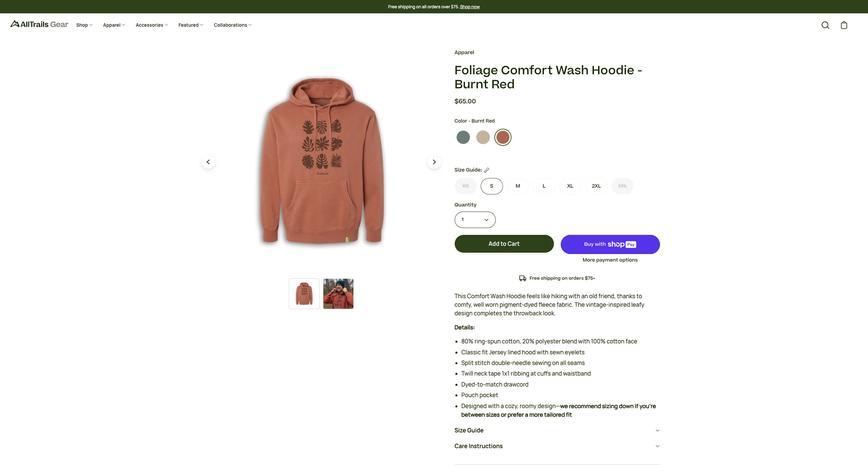 Task type: vqa. For each thing, say whether or not it's contained in the screenshot.
Hoodie to the left
yes



Task type: describe. For each thing, give the bounding box(es) containing it.
$75+
[[585, 275, 595, 282]]

on for orders
[[562, 275, 568, 282]]

burnt inside foliage comfort wash hoodie - burnt red
[[455, 76, 489, 93]]

hoodie for feels
[[507, 292, 526, 300]]

hiking
[[552, 292, 568, 300]]

Burnt Red radio
[[495, 129, 512, 146]]

stitch
[[475, 359, 491, 367]]

thanks
[[617, 292, 636, 300]]

free shipping on orders $75+
[[530, 275, 595, 282]]

recommend
[[569, 402, 601, 410]]

over
[[442, 4, 450, 9]]

this
[[455, 292, 466, 300]]

shipping for orders
[[541, 275, 561, 282]]

wash for -
[[556, 62, 589, 79]]

shop now link
[[460, 4, 480, 10]]

size for size guide:
[[455, 166, 465, 174]]

old
[[589, 292, 598, 300]]

3xl
[[618, 182, 628, 190]]

$65.00
[[455, 97, 476, 106]]

collaborations
[[214, 22, 248, 28]]

seams
[[568, 359, 585, 367]]

tailored
[[545, 411, 565, 418]]

pocket
[[480, 391, 499, 399]]

care instructions button
[[455, 438, 660, 454]]

size guide:
[[455, 166, 482, 174]]

design
[[455, 310, 473, 317]]

with up sewing
[[537, 348, 549, 356]]

size guide button
[[455, 422, 660, 438]]

cart
[[508, 240, 520, 248]]

truck image
[[520, 275, 526, 282]]

with up the sizes
[[488, 402, 500, 410]]

pine image
[[457, 130, 470, 144]]

add to cart button
[[455, 235, 554, 253]]

instructions
[[469, 442, 503, 450]]

buy with
[[585, 241, 608, 248]]

fabric.
[[557, 301, 574, 309]]

an
[[582, 292, 588, 300]]

color
[[455, 118, 468, 125]]

size guide: button
[[455, 166, 490, 175]]

cotton
[[607, 338, 625, 345]]

throwback
[[514, 310, 542, 317]]

all inside 80% ring-spun cotton, 20% polyester blend with 100% cotton face classic fit jersey lined hood with sewn eyelets split stitch double-needle sewing on all seams twill neck tape 1x1 ribbing at cuffs and waistband dyed-to-match drawcord pouch pocket
[[561, 359, 567, 367]]

1 vertical spatial -
[[469, 118, 471, 125]]

to-
[[478, 381, 486, 388]]

face
[[626, 338, 638, 345]]

feels
[[527, 292, 540, 300]]

at
[[531, 370, 536, 377]]

look.
[[543, 310, 556, 317]]

0 horizontal spatial apparel link
[[98, 17, 131, 34]]

100%
[[591, 338, 606, 345]]

guide
[[468, 426, 484, 434]]

s
[[491, 182, 494, 190]]

pigment-
[[500, 301, 525, 309]]

to inside this comfort wash hoodie feels like hiking with an old friend, thanks to comfy, well worn pigment-dyed fleece fabric. the vintage-inspired leafy design completes the throwback look.
[[637, 292, 643, 300]]

inspired
[[609, 301, 631, 309]]

ribbing
[[511, 370, 530, 377]]

comfy,
[[455, 301, 473, 309]]

color - burnt red
[[455, 118, 495, 125]]

care
[[455, 442, 468, 450]]

match
[[486, 381, 503, 388]]

a inside we recommend sizing down if you're between sizes or prefer a more tailored fit
[[525, 411, 529, 418]]

sizes
[[486, 411, 500, 418]]

Natural radio
[[475, 129, 492, 146]]

options
[[620, 257, 638, 264]]

twill
[[462, 370, 473, 377]]

needle
[[513, 359, 531, 367]]

care instructions
[[455, 442, 503, 450]]

size guide
[[455, 426, 484, 434]]

shipping for all
[[398, 4, 415, 9]]

- inside foliage comfort wash hoodie - burnt red
[[638, 62, 643, 79]]

fleece
[[539, 301, 556, 309]]

hood
[[522, 348, 536, 356]]

add
[[489, 240, 500, 248]]

hoodie for -
[[592, 62, 635, 79]]

down
[[619, 402, 634, 410]]

with up eyelets
[[579, 338, 590, 345]]

1
[[462, 216, 464, 223]]

red inside foliage comfort wash hoodie - burnt red
[[492, 76, 515, 93]]

burnt red image
[[496, 130, 510, 144]]

details:
[[455, 324, 475, 331]]

dyed
[[525, 301, 538, 309]]

80% ring-spun cotton, 20% polyester blend with 100% cotton face classic fit jersey lined hood with sewn eyelets split stitch double-needle sewing on all seams twill neck tape 1x1 ribbing at cuffs and waistband dyed-to-match drawcord pouch pocket
[[462, 338, 638, 399]]

we
[[561, 402, 568, 410]]

the
[[504, 310, 513, 317]]

natural image
[[476, 130, 490, 144]]

waistband
[[564, 370, 591, 377]]

collaborations link
[[209, 17, 258, 34]]

1x1
[[502, 370, 510, 377]]

l
[[543, 182, 546, 190]]

toggle plus image for featured
[[200, 23, 204, 27]]

foliage comfort wash hoodie - burnt red
[[455, 62, 643, 93]]

1 vertical spatial shop
[[76, 22, 89, 28]]

prefer
[[508, 411, 524, 418]]



Task type: locate. For each thing, give the bounding box(es) containing it.
more payment options button
[[561, 256, 660, 265]]

on for all
[[416, 4, 421, 9]]

a
[[501, 402, 504, 410], [525, 411, 529, 418]]

to up leafy
[[637, 292, 643, 300]]

3 toggle plus image from the left
[[200, 23, 204, 27]]

all up and at the right bottom of the page
[[561, 359, 567, 367]]

wash inside this comfort wash hoodie feels like hiking with an old friend, thanks to comfy, well worn pigment-dyed fleece fabric. the vintage-inspired leafy design completes the throwback look.
[[491, 292, 506, 300]]

size inside size guide button
[[455, 426, 466, 434]]

0 vertical spatial a
[[501, 402, 504, 410]]

1 vertical spatial wash
[[491, 292, 506, 300]]

dyed-
[[462, 381, 478, 388]]

wash
[[556, 62, 589, 79], [491, 292, 506, 300]]

orders left over
[[428, 4, 441, 9]]

0 horizontal spatial on
[[416, 4, 421, 9]]

toggle plus image
[[89, 23, 93, 27]]

accessories
[[136, 22, 164, 28]]

1 vertical spatial apparel link
[[455, 49, 475, 56]]

0 horizontal spatial orders
[[428, 4, 441, 9]]

1 vertical spatial orders
[[569, 275, 584, 282]]

toggle plus image inside the featured link
[[200, 23, 204, 27]]

hoodie
[[592, 62, 635, 79], [507, 292, 526, 300]]

we recommend sizing down if you're between sizes or prefer a more tailored fit
[[462, 402, 656, 418]]

fit inside 80% ring-spun cotton, 20% polyester blend with 100% cotton face classic fit jersey lined hood with sewn eyelets split stitch double-needle sewing on all seams twill neck tape 1x1 ribbing at cuffs and waistband dyed-to-match drawcord pouch pocket
[[482, 348, 488, 356]]

classic
[[462, 348, 481, 356]]

buy
[[585, 241, 594, 248]]

sewn
[[550, 348, 564, 356]]

0 vertical spatial -
[[638, 62, 643, 79]]

well
[[474, 301, 484, 309]]

toggle plus image for apparel
[[122, 23, 126, 27]]

on up hiking
[[562, 275, 568, 282]]

blend
[[562, 338, 577, 345]]

xs
[[463, 182, 469, 190]]

1 vertical spatial a
[[525, 411, 529, 418]]

0 vertical spatial fit
[[482, 348, 488, 356]]

comfort inside foliage comfort wash hoodie - burnt red
[[501, 62, 553, 79]]

2 vertical spatial on
[[552, 359, 559, 367]]

0 horizontal spatial hoodie
[[507, 292, 526, 300]]

0 vertical spatial shop
[[460, 4, 471, 9]]

foliage
[[455, 62, 498, 79]]

drawcord
[[504, 381, 529, 388]]

comfort
[[501, 62, 553, 79], [467, 292, 490, 300]]

toggle plus image inside accessories link
[[164, 23, 168, 27]]

0 horizontal spatial free
[[389, 4, 397, 9]]

free
[[389, 4, 397, 9], [530, 275, 540, 282]]

guide:
[[466, 166, 482, 174]]

all left over
[[422, 4, 427, 9]]

red
[[492, 76, 515, 93], [486, 118, 495, 125]]

with inside buy with button
[[595, 241, 606, 248]]

buy with button
[[561, 235, 660, 254]]

1 vertical spatial free
[[530, 275, 540, 282]]

and
[[552, 370, 562, 377]]

Pine radio
[[455, 129, 472, 146]]

shop link
[[71, 17, 98, 34]]

worn
[[485, 301, 499, 309]]

1 vertical spatial size
[[455, 426, 466, 434]]

0 vertical spatial hoodie
[[592, 62, 635, 79]]

1 vertical spatial hoodie
[[507, 292, 526, 300]]

a down roomy
[[525, 411, 529, 418]]

toggle plus image for accessories
[[164, 23, 168, 27]]

1 vertical spatial fit
[[566, 411, 572, 418]]

0 horizontal spatial -
[[469, 118, 471, 125]]

free for free shipping on orders $75+
[[530, 275, 540, 282]]

on inside 80% ring-spun cotton, 20% polyester blend with 100% cotton face classic fit jersey lined hood with sewn eyelets split stitch double-needle sewing on all seams twill neck tape 1x1 ribbing at cuffs and waistband dyed-to-match drawcord pouch pocket
[[552, 359, 559, 367]]

hoodie inside foliage comfort wash hoodie - burnt red
[[592, 62, 635, 79]]

if
[[635, 402, 639, 410]]

apparel link
[[98, 17, 131, 34], [455, 49, 475, 56]]

toggle plus image
[[122, 23, 126, 27], [164, 23, 168, 27], [200, 23, 204, 27], [248, 23, 252, 27]]

size inside the size guide: button
[[455, 166, 465, 174]]

now
[[472, 4, 480, 9]]

or
[[501, 411, 507, 418]]

friend,
[[599, 292, 616, 300]]

free for free shipping on all orders over $75. shop now
[[389, 4, 397, 9]]

burnt up $65.00
[[455, 76, 489, 93]]

like
[[541, 292, 550, 300]]

0 vertical spatial burnt
[[455, 76, 489, 93]]

comfort for foliage
[[501, 62, 553, 79]]

you're
[[640, 402, 656, 410]]

0 vertical spatial wash
[[556, 62, 589, 79]]

1 horizontal spatial comfort
[[501, 62, 553, 79]]

on
[[416, 4, 421, 9], [562, 275, 568, 282], [552, 359, 559, 367]]

with right buy
[[595, 241, 606, 248]]

80%
[[462, 338, 474, 345]]

1 vertical spatial shipping
[[541, 275, 561, 282]]

size for size guide
[[455, 426, 466, 434]]

1 toggle plus image from the left
[[122, 23, 126, 27]]

burnt up natural radio
[[472, 118, 485, 125]]

to inside button
[[501, 240, 507, 248]]

20%
[[523, 338, 535, 345]]

1 horizontal spatial shop
[[460, 4, 471, 9]]

0 horizontal spatial all
[[422, 4, 427, 9]]

on down sewn
[[552, 359, 559, 367]]

2 toggle plus image from the left
[[164, 23, 168, 27]]

to right add
[[501, 240, 507, 248]]

sewing
[[532, 359, 551, 367]]

designed
[[462, 402, 487, 410]]

roomy
[[520, 402, 537, 410]]

between
[[462, 411, 485, 418]]

more
[[583, 257, 596, 264]]

0 horizontal spatial comfort
[[467, 292, 490, 300]]

fit down we on the right bottom
[[566, 411, 572, 418]]

1 horizontal spatial -
[[638, 62, 643, 79]]

0 vertical spatial red
[[492, 76, 515, 93]]

spun
[[488, 338, 501, 345]]

1 horizontal spatial on
[[552, 359, 559, 367]]

apparel right toggle plus image
[[103, 22, 122, 28]]

fit inside we recommend sizing down if you're between sizes or prefer a more tailored fit
[[566, 411, 572, 418]]

designed with a cozy, roomy design—
[[462, 402, 561, 410]]

1 horizontal spatial shipping
[[541, 275, 561, 282]]

featured
[[179, 22, 200, 28]]

toggle plus image inside collaborations link
[[248, 23, 252, 27]]

jersey
[[489, 348, 507, 356]]

with inside this comfort wash hoodie feels like hiking with an old friend, thanks to comfy, well worn pigment-dyed fleece fabric. the vintage-inspired leafy design completes the throwback look.
[[569, 292, 581, 300]]

1 vertical spatial comfort
[[467, 292, 490, 300]]

apparel link right toggle plus image
[[98, 17, 131, 34]]

1 horizontal spatial apparel link
[[455, 49, 475, 56]]

0 vertical spatial comfort
[[501, 62, 553, 79]]

apparel up foliage
[[455, 49, 475, 56]]

on left over
[[416, 4, 421, 9]]

payment
[[597, 257, 619, 264]]

0 horizontal spatial apparel
[[103, 22, 122, 28]]

0 horizontal spatial a
[[501, 402, 504, 410]]

2xl
[[592, 182, 601, 190]]

quantity
[[455, 201, 477, 209]]

1 vertical spatial apparel
[[455, 49, 475, 56]]

wash inside foliage comfort wash hoodie - burnt red
[[556, 62, 589, 79]]

1 size from the top
[[455, 166, 465, 174]]

size left guide:
[[455, 166, 465, 174]]

hoodie inside this comfort wash hoodie feels like hiking with an old friend, thanks to comfy, well worn pigment-dyed fleece fabric. the vintage-inspired leafy design completes the throwback look.
[[507, 292, 526, 300]]

0 horizontal spatial shipping
[[398, 4, 415, 9]]

neck
[[475, 370, 488, 377]]

tape
[[489, 370, 501, 377]]

all
[[422, 4, 427, 9], [561, 359, 567, 367]]

comfort for this
[[467, 292, 490, 300]]

completes
[[474, 310, 502, 317]]

1 horizontal spatial free
[[530, 275, 540, 282]]

1 button
[[455, 212, 496, 228]]

0 vertical spatial orders
[[428, 4, 441, 9]]

leafy
[[632, 301, 645, 309]]

1 vertical spatial to
[[637, 292, 643, 300]]

cuffs
[[538, 370, 551, 377]]

0 horizontal spatial shop
[[76, 22, 89, 28]]

m
[[516, 182, 521, 190]]

pouch
[[462, 391, 479, 399]]

sizing
[[603, 402, 618, 410]]

vintage-
[[586, 301, 609, 309]]

lined
[[508, 348, 521, 356]]

featured link
[[174, 17, 209, 34]]

2 size from the top
[[455, 426, 466, 434]]

double-
[[492, 359, 513, 367]]

more
[[530, 411, 543, 418]]

0 horizontal spatial to
[[501, 240, 507, 248]]

foliage comfort wash hoodie - burnt red hoodie touchstone image
[[208, 49, 434, 275], [289, 279, 319, 309], [323, 279, 354, 309]]

xl
[[568, 182, 574, 190]]

1 vertical spatial all
[[561, 359, 567, 367]]

fit
[[482, 348, 488, 356], [566, 411, 572, 418]]

more payment options
[[583, 257, 638, 264]]

0 horizontal spatial wash
[[491, 292, 506, 300]]

1 horizontal spatial to
[[637, 292, 643, 300]]

1 horizontal spatial a
[[525, 411, 529, 418]]

polyester
[[536, 338, 561, 345]]

0 horizontal spatial fit
[[482, 348, 488, 356]]

this comfort wash hoodie feels like hiking with an old friend, thanks to comfy, well worn pigment-dyed fleece fabric. the vintage-inspired leafy design completes the throwback look.
[[455, 292, 645, 317]]

1 vertical spatial on
[[562, 275, 568, 282]]

size
[[455, 166, 465, 174], [455, 426, 466, 434]]

size left guide
[[455, 426, 466, 434]]

1 vertical spatial burnt
[[472, 118, 485, 125]]

comfort inside this comfort wash hoodie feels like hiking with an old friend, thanks to comfy, well worn pigment-dyed fleece fabric. the vintage-inspired leafy design completes the throwback look.
[[467, 292, 490, 300]]

1 horizontal spatial apparel
[[455, 49, 475, 56]]

1 vertical spatial red
[[486, 118, 495, 125]]

0 vertical spatial to
[[501, 240, 507, 248]]

0 vertical spatial shipping
[[398, 4, 415, 9]]

1 horizontal spatial fit
[[566, 411, 572, 418]]

0 vertical spatial size
[[455, 166, 465, 174]]

0 vertical spatial all
[[422, 4, 427, 9]]

with up the
[[569, 292, 581, 300]]

1 horizontal spatial wash
[[556, 62, 589, 79]]

0 vertical spatial apparel link
[[98, 17, 131, 34]]

wash for feels
[[491, 292, 506, 300]]

orders left "$75+"
[[569, 275, 584, 282]]

0 vertical spatial apparel
[[103, 22, 122, 28]]

design—
[[538, 402, 561, 410]]

apparel link up foliage
[[455, 49, 475, 56]]

1 horizontal spatial hoodie
[[592, 62, 635, 79]]

0 vertical spatial free
[[389, 4, 397, 9]]

2 horizontal spatial on
[[562, 275, 568, 282]]

a up 'or'
[[501, 402, 504, 410]]

ring-
[[475, 338, 488, 345]]

1 horizontal spatial orders
[[569, 275, 584, 282]]

4 toggle plus image from the left
[[248, 23, 252, 27]]

fit up stitch
[[482, 348, 488, 356]]

0 vertical spatial on
[[416, 4, 421, 9]]

toggle plus image for collaborations
[[248, 23, 252, 27]]

option group
[[455, 129, 660, 149]]

1 horizontal spatial all
[[561, 359, 567, 367]]

-
[[638, 62, 643, 79], [469, 118, 471, 125]]

$75.
[[451, 4, 460, 9]]

shop
[[460, 4, 471, 9], [76, 22, 89, 28]]



